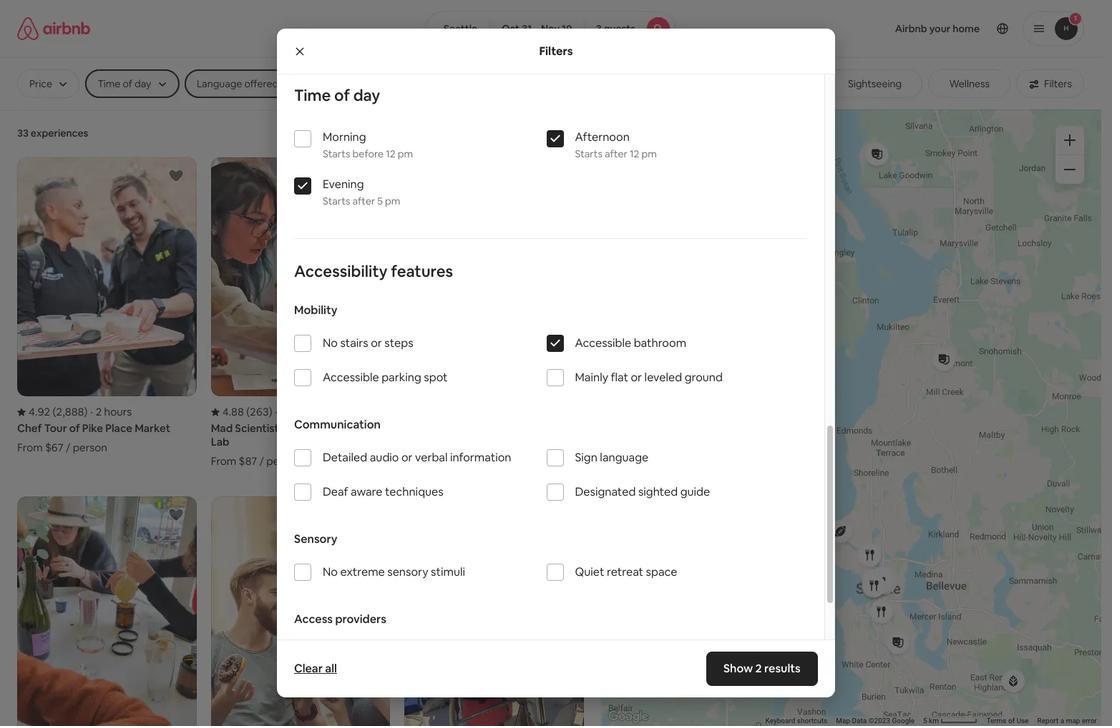 Task type: locate. For each thing, give the bounding box(es) containing it.
from down lab
[[211, 455, 237, 468]]

pm
[[398, 148, 413, 160], [642, 148, 657, 160], [385, 195, 401, 208]]

accessible for accessible bathroom
[[575, 336, 632, 351]]

Art and culture button
[[330, 69, 441, 98]]

art and culture
[[351, 77, 420, 90]]

ground
[[685, 370, 723, 385]]

and up detailed
[[326, 422, 345, 436]]

accessible down stairs
[[323, 370, 379, 385]]

no for no extreme sensory stimuli
[[323, 565, 338, 580]]

or for leveled
[[631, 370, 642, 385]]

after inside evening starts after 5 pm
[[353, 195, 375, 208]]

accessible up mainly
[[575, 336, 632, 351]]

and right the art in the top of the page
[[368, 77, 385, 90]]

person right $87
[[267, 455, 301, 468]]

or right stairs
[[371, 336, 382, 351]]

map
[[837, 718, 851, 725]]

0 horizontal spatial hours
[[104, 405, 132, 419]]

mad scientist cocktail and mocktail lab group
[[211, 158, 391, 468]]

starts for evening
[[323, 195, 351, 208]]

· 2 hours inside mad scientist cocktail and mocktail lab "group"
[[275, 405, 317, 419]]

/ right $87
[[260, 455, 264, 468]]

techniques
[[385, 485, 444, 500]]

1 horizontal spatial from
[[211, 455, 237, 468]]

results
[[765, 662, 801, 677]]

31
[[522, 22, 532, 35]]

accessible for accessible parking spot
[[323, 370, 379, 385]]

4.92
[[29, 405, 50, 419]]

starts inside evening starts after 5 pm
[[323, 195, 351, 208]]

1 vertical spatial or
[[631, 370, 642, 385]]

2 12 from the left
[[630, 148, 640, 160]]

·
[[90, 405, 93, 419], [275, 405, 278, 419]]

1 · from the left
[[90, 405, 93, 419]]

0 horizontal spatial from
[[17, 441, 43, 455]]

after down afternoon
[[605, 148, 628, 160]]

starts inside "morning starts before 12 pm"
[[323, 148, 351, 160]]

or right the audio
[[402, 450, 413, 465]]

accessible bathroom
[[575, 336, 687, 351]]

0 vertical spatial accessible
[[575, 336, 632, 351]]

· 2 hours up the place
[[90, 405, 132, 419]]

of left use
[[1009, 718, 1016, 725]]

morning starts before 12 pm
[[323, 130, 413, 160]]

starts inside afternoon starts after 12 pm
[[575, 148, 603, 160]]

no left stairs
[[323, 336, 338, 351]]

profile element
[[693, 0, 1085, 57]]

· 2 hours
[[90, 405, 132, 419], [275, 405, 317, 419]]

$59
[[433, 441, 451, 455]]

Food and drink button
[[561, 69, 671, 98]]

1 12 from the left
[[386, 148, 396, 160]]

audio
[[370, 450, 399, 465]]

· 2 hours inside the chef tour of pike place market group
[[90, 405, 132, 419]]

Tours button
[[755, 69, 822, 98]]

/ inside mad scientist cocktail and mocktail lab from $87 / person
[[260, 455, 264, 468]]

2 · from the left
[[275, 405, 278, 419]]

2 hours from the left
[[289, 405, 317, 419]]

information
[[450, 450, 512, 465]]

2 vertical spatial or
[[402, 450, 413, 465]]

providers
[[335, 612, 387, 627]]

1 horizontal spatial accessible
[[575, 336, 632, 351]]

/
[[66, 441, 70, 455], [454, 441, 458, 455], [260, 455, 264, 468]]

Entertainment button
[[447, 69, 555, 98]]

hours inside the chef tour of pike place market group
[[104, 405, 132, 419]]

5 left the km
[[924, 718, 928, 725]]

leveled
[[645, 370, 683, 385]]

1 no from the top
[[323, 336, 338, 351]]

/ right $59
[[454, 441, 458, 455]]

0 horizontal spatial /
[[66, 441, 70, 455]]

person
[[73, 441, 107, 455], [461, 441, 495, 455], [267, 455, 301, 468]]

0 horizontal spatial accessible
[[323, 370, 379, 385]]

2 for 4.88 (263)
[[281, 405, 287, 419]]

culture
[[388, 77, 420, 90]]

person for place
[[73, 441, 107, 455]]

1 vertical spatial accessible
[[323, 370, 379, 385]]

0 horizontal spatial person
[[73, 441, 107, 455]]

google image
[[605, 708, 652, 727]]

art
[[351, 77, 366, 90]]

2 vertical spatial of
[[1009, 718, 1016, 725]]

1 · 2 hours from the left
[[90, 405, 132, 419]]

1 hours from the left
[[104, 405, 132, 419]]

1 vertical spatial after
[[353, 195, 375, 208]]

0 horizontal spatial and
[[326, 422, 345, 436]]

0 vertical spatial after
[[605, 148, 628, 160]]

0 horizontal spatial after
[[353, 195, 375, 208]]

1 vertical spatial 5
[[924, 718, 928, 725]]

0 vertical spatial of
[[334, 85, 350, 105]]

after for afternoon
[[605, 148, 628, 160]]

after inside afternoon starts after 12 pm
[[605, 148, 628, 160]]

after
[[605, 148, 628, 160], [353, 195, 375, 208]]

add to wishlist image
[[167, 168, 185, 185], [361, 168, 378, 185], [167, 507, 185, 524]]

pm inside "morning starts before 12 pm"
[[398, 148, 413, 160]]

0 horizontal spatial of
[[69, 422, 80, 436]]

0 horizontal spatial 2
[[96, 405, 102, 419]]

/ for place
[[66, 441, 70, 455]]

4.92 (2,888)
[[29, 405, 88, 419]]

2 up pike
[[96, 405, 102, 419]]

· inside mad scientist cocktail and mocktail lab "group"
[[275, 405, 278, 419]]

1 horizontal spatial 12
[[630, 148, 640, 160]]

afternoon
[[575, 130, 630, 145]]

from inside mad scientist cocktail and mocktail lab from $87 / person
[[211, 455, 237, 468]]

2 no from the top
[[323, 565, 338, 580]]

2 horizontal spatial of
[[1009, 718, 1016, 725]]

terms of use
[[987, 718, 1029, 725]]

None search field
[[426, 11, 676, 46]]

no
[[323, 336, 338, 351], [323, 565, 338, 580]]

of inside the filters dialog
[[334, 85, 350, 105]]

pm inside afternoon starts after 12 pm
[[642, 148, 657, 160]]

or
[[371, 336, 382, 351], [631, 370, 642, 385], [402, 450, 413, 465]]

clear
[[294, 662, 323, 677]]

· right '(263)'
[[275, 405, 278, 419]]

nov
[[541, 22, 560, 35]]

access providers
[[294, 612, 387, 627]]

1 horizontal spatial 5
[[924, 718, 928, 725]]

1 horizontal spatial 2
[[281, 405, 287, 419]]

0 horizontal spatial 12
[[386, 148, 396, 160]]

after down evening
[[353, 195, 375, 208]]

1 vertical spatial no
[[323, 565, 338, 580]]

add to wishlist image inside mad scientist cocktail and mocktail lab "group"
[[361, 168, 378, 185]]

person for mocktail
[[267, 455, 301, 468]]

2 horizontal spatial or
[[631, 370, 642, 385]]

2 right show
[[756, 662, 763, 677]]

12 right the before
[[386, 148, 396, 160]]

(263)
[[246, 405, 273, 419]]

person down pike
[[73, 441, 107, 455]]

parking
[[382, 370, 422, 385]]

mad scientist cocktail and mocktail lab from $87 / person
[[211, 422, 390, 468]]

1 horizontal spatial hours
[[289, 405, 317, 419]]

1 horizontal spatial ·
[[275, 405, 278, 419]]

starts down morning
[[323, 148, 351, 160]]

4.88 (263)
[[222, 405, 273, 419]]

keyboard shortcuts button
[[766, 717, 828, 727]]

or right flat
[[631, 370, 642, 385]]

of down (2,888)
[[69, 422, 80, 436]]

shortcuts
[[798, 718, 828, 725]]

extreme
[[340, 565, 385, 580]]

sightseeing
[[849, 77, 902, 90]]

2 horizontal spatial person
[[461, 441, 495, 455]]

terms
[[987, 718, 1007, 725]]

add to wishlist image inside the chef tour of pike place market group
[[167, 168, 185, 185]]

chef tour of pike place market from $67 / person
[[17, 422, 170, 455]]

12 for morning
[[386, 148, 396, 160]]

2 · 2 hours from the left
[[275, 405, 317, 419]]

2 inside the chef tour of pike place market group
[[96, 405, 102, 419]]

0 horizontal spatial · 2 hours
[[90, 405, 132, 419]]

clear all
[[294, 662, 337, 677]]

0 vertical spatial no
[[323, 336, 338, 351]]

from inside chef tour of pike place market from $67 / person
[[17, 441, 43, 455]]

hours up the place
[[104, 405, 132, 419]]

/ inside chef tour of pike place market from $67 / person
[[66, 441, 70, 455]]

1 horizontal spatial person
[[267, 455, 301, 468]]

oct 31 – nov 10 button
[[490, 11, 585, 46]]

deaf aware techniques
[[323, 485, 444, 500]]

person inside mad scientist cocktail and mocktail lab from $87 / person
[[267, 455, 301, 468]]

· for (2,888)
[[90, 405, 93, 419]]

accessible
[[575, 336, 632, 351], [323, 370, 379, 385]]

add to wishlist image for chef tour of pike place market from $67 / person
[[167, 168, 185, 185]]

scientist
[[235, 422, 279, 436]]

place
[[105, 422, 132, 436]]

–
[[534, 22, 539, 35]]

2 inside mad scientist cocktail and mocktail lab "group"
[[281, 405, 287, 419]]

pm inside evening starts after 5 pm
[[385, 195, 401, 208]]

morning
[[323, 130, 366, 145]]

hours up cocktail at bottom
[[289, 405, 317, 419]]

of left the art in the top of the page
[[334, 85, 350, 105]]

starts down evening
[[323, 195, 351, 208]]

hours for and
[[289, 405, 317, 419]]

0 horizontal spatial or
[[371, 336, 382, 351]]

starts
[[323, 148, 351, 160], [575, 148, 603, 160], [323, 195, 351, 208]]

report a map error link
[[1038, 718, 1098, 725]]

1 horizontal spatial of
[[334, 85, 350, 105]]

person right $59
[[461, 441, 495, 455]]

· up pike
[[90, 405, 93, 419]]

1 horizontal spatial and
[[368, 77, 385, 90]]

wellness
[[950, 77, 990, 90]]

1 vertical spatial of
[[69, 422, 80, 436]]

pm for evening
[[385, 195, 401, 208]]

pm for afternoon
[[642, 148, 657, 160]]

0 vertical spatial 5
[[378, 195, 383, 208]]

of
[[334, 85, 350, 105], [69, 422, 80, 436], [1009, 718, 1016, 725]]

no for no stairs or steps
[[323, 336, 338, 351]]

person inside chef tour of pike place market from $67 / person
[[73, 441, 107, 455]]

· 2 hours up cocktail at bottom
[[275, 405, 317, 419]]

3
[[596, 22, 602, 35]]

12 inside "morning starts before 12 pm"
[[386, 148, 396, 160]]

2 right '(263)'
[[281, 405, 287, 419]]

spot
[[424, 370, 448, 385]]

1 horizontal spatial or
[[402, 450, 413, 465]]

from left $59
[[405, 441, 430, 455]]

12 down afternoon
[[630, 148, 640, 160]]

1 vertical spatial and
[[326, 422, 345, 436]]

· 2 hours for pike
[[90, 405, 132, 419]]

from down chef
[[17, 441, 43, 455]]

2 horizontal spatial 2
[[756, 662, 763, 677]]

mad
[[211, 422, 233, 436]]

5 down the before
[[378, 195, 383, 208]]

cocktail
[[281, 422, 324, 436]]

12 inside afternoon starts after 12 pm
[[630, 148, 640, 160]]

2 for 4.92 (2,888)
[[96, 405, 102, 419]]

5 km
[[924, 718, 941, 725]]

/ inside the seattle coffee culture tour group
[[454, 441, 458, 455]]

2 horizontal spatial from
[[405, 441, 430, 455]]

google
[[893, 718, 915, 725]]

5
[[378, 195, 383, 208], [924, 718, 928, 725]]

guests
[[604, 22, 636, 35]]

1 horizontal spatial · 2 hours
[[275, 405, 317, 419]]

mainly flat or leveled ground
[[575, 370, 723, 385]]

and
[[368, 77, 385, 90], [326, 422, 345, 436]]

quiet retreat space
[[575, 565, 678, 580]]

starts down afternoon
[[575, 148, 603, 160]]

5 inside button
[[924, 718, 928, 725]]

12
[[386, 148, 396, 160], [630, 148, 640, 160]]

mainly
[[575, 370, 609, 385]]

0 vertical spatial and
[[368, 77, 385, 90]]

0 vertical spatial or
[[371, 336, 382, 351]]

1 horizontal spatial after
[[605, 148, 628, 160]]

features
[[391, 261, 453, 281]]

/ right $67
[[66, 441, 70, 455]]

zoom in image
[[1065, 135, 1076, 146]]

of inside chef tour of pike place market from $67 / person
[[69, 422, 80, 436]]

0 horizontal spatial ·
[[90, 405, 93, 419]]

hours inside mad scientist cocktail and mocktail lab "group"
[[289, 405, 317, 419]]

or for steps
[[371, 336, 382, 351]]

1 horizontal spatial /
[[260, 455, 264, 468]]

chef
[[17, 422, 42, 436]]

2 horizontal spatial /
[[454, 441, 458, 455]]

0 horizontal spatial 5
[[378, 195, 383, 208]]

no left the extreme
[[323, 565, 338, 580]]

· inside the chef tour of pike place market group
[[90, 405, 93, 419]]



Task type: vqa. For each thing, say whether or not it's contained in the screenshot.
hours associated with Pike
yes



Task type: describe. For each thing, give the bounding box(es) containing it.
pike
[[82, 422, 103, 436]]

language
[[600, 450, 649, 465]]

lab
[[211, 436, 229, 449]]

show 2 results link
[[707, 652, 818, 687]]

Wellness button
[[929, 69, 1011, 98]]

from $59 / person
[[405, 441, 495, 455]]

from inside the seattle coffee culture tour group
[[405, 441, 430, 455]]

· 2 hours for and
[[275, 405, 317, 419]]

4.88 out of 5 average rating,  263 reviews image
[[211, 405, 273, 419]]

accessible parking spot
[[323, 370, 448, 385]]

keyboard
[[766, 718, 796, 725]]

/ for mocktail
[[260, 455, 264, 468]]

2 inside the filters dialog
[[756, 662, 763, 677]]

33
[[17, 127, 29, 140]]

designated
[[575, 485, 636, 500]]

seattle button
[[426, 11, 491, 46]]

no stairs or steps
[[323, 336, 414, 351]]

of for time
[[334, 85, 350, 105]]

starts for afternoon
[[575, 148, 603, 160]]

map
[[1067, 718, 1081, 725]]

$67
[[45, 441, 64, 455]]

communication
[[294, 417, 381, 433]]

none search field containing seattle
[[426, 11, 676, 46]]

add to wishlist image for mad scientist cocktail and mocktail lab from $87 / person
[[361, 168, 378, 185]]

km
[[930, 718, 939, 725]]

and inside mad scientist cocktail and mocktail lab from $87 / person
[[326, 422, 345, 436]]

10
[[562, 22, 573, 35]]

Sightseeing button
[[828, 69, 923, 98]]

after for evening
[[353, 195, 375, 208]]

aware
[[351, 485, 383, 500]]

afternoon starts after 12 pm
[[575, 130, 657, 160]]

oct 31 – nov 10
[[502, 22, 573, 35]]

detailed audio or verbal information
[[323, 450, 512, 465]]

time of day
[[294, 85, 380, 105]]

filters dialog
[[277, 29, 836, 727]]

sensory
[[294, 532, 338, 547]]

hours for pike
[[104, 405, 132, 419]]

stairs
[[340, 336, 369, 351]]

4.88
[[222, 405, 244, 419]]

sighted
[[639, 485, 678, 500]]

(2,888)
[[53, 405, 88, 419]]

©2023
[[869, 718, 891, 725]]

verbal
[[415, 450, 448, 465]]

5 km button
[[919, 717, 983, 727]]

show 2 results
[[724, 662, 801, 677]]

steps
[[385, 336, 414, 351]]

time
[[294, 85, 331, 105]]

and inside "button"
[[368, 77, 385, 90]]

data
[[853, 718, 867, 725]]

or for verbal
[[402, 450, 413, 465]]

flat
[[611, 370, 629, 385]]

report
[[1038, 718, 1059, 725]]

all
[[325, 662, 337, 677]]

access
[[294, 612, 333, 627]]

retreat
[[607, 565, 644, 580]]

quiet
[[575, 565, 605, 580]]

pm for morning
[[398, 148, 413, 160]]

starts for morning
[[323, 148, 351, 160]]

deaf
[[323, 485, 348, 500]]

seattle coffee culture tour group
[[405, 158, 584, 455]]

map data ©2023 google
[[837, 718, 915, 725]]

person inside the seattle coffee culture tour group
[[461, 441, 495, 455]]

terms of use link
[[987, 718, 1029, 725]]

evening
[[323, 177, 364, 192]]

oct
[[502, 22, 520, 35]]

mobility
[[294, 303, 338, 318]]

· for (263)
[[275, 405, 278, 419]]

before
[[353, 148, 384, 160]]

bathroom
[[634, 336, 687, 351]]

sign
[[575, 450, 598, 465]]

tour
[[44, 422, 67, 436]]

from for mad scientist cocktail and mocktail lab
[[211, 455, 237, 468]]

detailed
[[323, 450, 368, 465]]

designated sighted guide
[[575, 485, 710, 500]]

day
[[353, 85, 380, 105]]

4.92 out of 5 average rating,  2,888 reviews image
[[17, 405, 88, 419]]

market
[[135, 422, 170, 436]]

accessibility features
[[294, 261, 453, 281]]

chef tour of pike place market group
[[17, 158, 197, 455]]

sign language
[[575, 450, 649, 465]]

evening starts after 5 pm
[[323, 177, 401, 208]]

keyboard shortcuts
[[766, 718, 828, 725]]

Sports button
[[677, 69, 749, 98]]

of for terms
[[1009, 718, 1016, 725]]

from for chef tour of pike place market
[[17, 441, 43, 455]]

12 for afternoon
[[630, 148, 640, 160]]

report a map error
[[1038, 718, 1098, 725]]

zoom out image
[[1065, 164, 1076, 175]]

no extreme sensory stimuli
[[323, 565, 465, 580]]

$87
[[239, 455, 257, 468]]

filters
[[539, 43, 573, 58]]

clear all button
[[287, 655, 344, 684]]

5 inside evening starts after 5 pm
[[378, 195, 383, 208]]

google map
showing 20 experiences. region
[[602, 109, 1102, 727]]

33 experiences
[[17, 127, 88, 140]]



